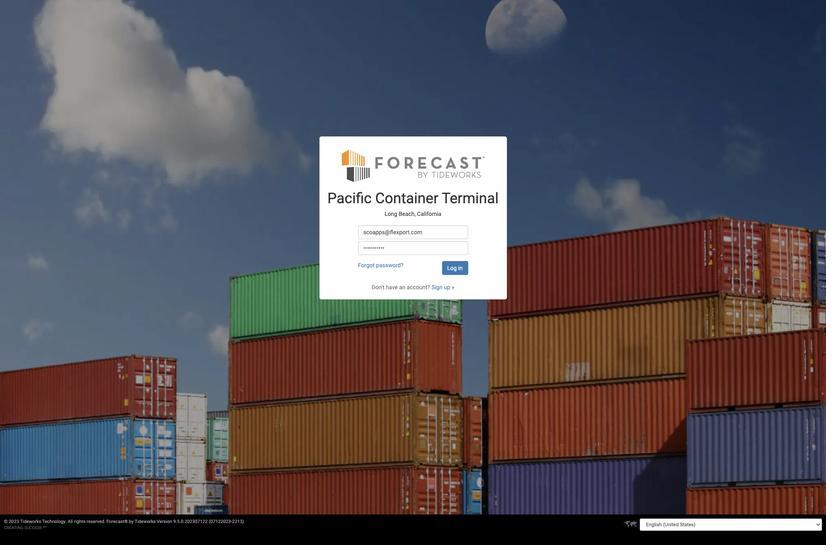 Task type: vqa. For each thing, say whether or not it's contained in the screenshot.
text field
no



Task type: describe. For each thing, give the bounding box(es) containing it.
all
[[68, 520, 73, 525]]

up
[[444, 284, 451, 291]]

2 tideworks from the left
[[135, 520, 156, 525]]

rights
[[74, 520, 86, 525]]

forgot password? link
[[358, 262, 404, 269]]

forecast®
[[107, 520, 128, 525]]

password?
[[376, 262, 404, 269]]

log
[[448, 265, 457, 272]]

℠
[[43, 526, 46, 531]]

long
[[385, 211, 398, 217]]

Password password field
[[358, 242, 469, 255]]

by
[[129, 520, 134, 525]]

version
[[157, 520, 172, 525]]

© 2023 tideworks technology. all rights reserved. forecast® by tideworks version 9.5.0.202307122 (07122023-2213) creating success ℠
[[4, 520, 244, 531]]

terminal
[[442, 190, 499, 207]]

an
[[400, 284, 406, 291]]

forecast® by tideworks image
[[342, 149, 485, 183]]

don't
[[372, 284, 385, 291]]

9.5.0.202307122
[[174, 520, 208, 525]]

Email or username text field
[[358, 226, 469, 240]]

california
[[417, 211, 442, 217]]



Task type: locate. For each thing, give the bounding box(es) containing it.
sign up » link
[[432, 284, 455, 291]]

tideworks up success
[[20, 520, 41, 525]]

2023
[[9, 520, 19, 525]]

2213)
[[232, 520, 244, 525]]

creating
[[4, 526, 23, 531]]

sign
[[432, 284, 443, 291]]

pacific container terminal long beach, california
[[328, 190, 499, 217]]

1 horizontal spatial tideworks
[[135, 520, 156, 525]]

(07122023-
[[209, 520, 232, 525]]

technology.
[[42, 520, 67, 525]]

©
[[4, 520, 8, 525]]

log in button
[[442, 262, 469, 275]]

tideworks right by
[[135, 520, 156, 525]]

tideworks
[[20, 520, 41, 525], [135, 520, 156, 525]]

0 horizontal spatial tideworks
[[20, 520, 41, 525]]

forgot password? log in
[[358, 262, 463, 272]]

beach,
[[399, 211, 416, 217]]

»
[[452, 284, 455, 291]]

in
[[459, 265, 463, 272]]

reserved.
[[87, 520, 105, 525]]

1 tideworks from the left
[[20, 520, 41, 525]]

have
[[386, 284, 398, 291]]

pacific
[[328, 190, 372, 207]]

success
[[24, 526, 42, 531]]

account?
[[407, 284, 430, 291]]

container
[[376, 190, 439, 207]]

forgot
[[358, 262, 375, 269]]

don't have an account? sign up »
[[372, 284, 455, 291]]



